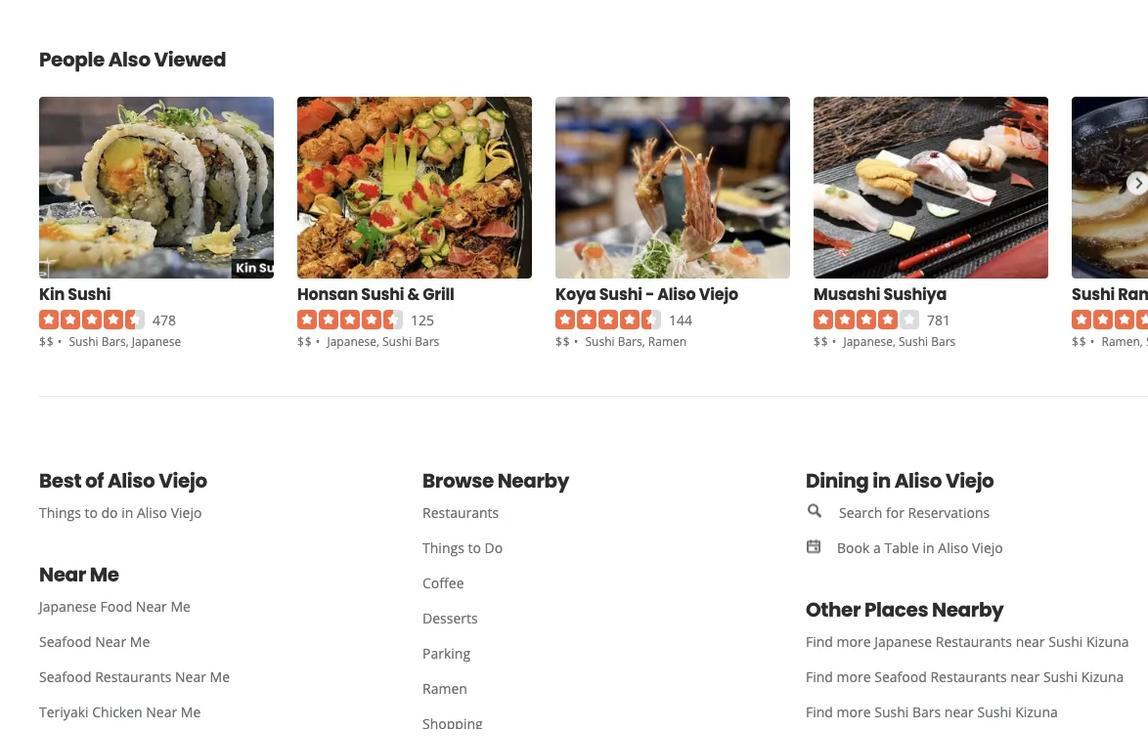 Task type: locate. For each thing, give the bounding box(es) containing it.
near for food
[[136, 597, 167, 616]]

1 horizontal spatial 4 star rating image
[[1072, 310, 1149, 329]]

1 vertical spatial to
[[468, 539, 481, 557]]

things down best
[[39, 503, 81, 522]]

more for seafood
[[837, 668, 871, 686]]

1 more from the top
[[837, 633, 871, 651]]

near for japanese
[[1016, 633, 1045, 651]]

viejo down search for reservations link
[[973, 539, 1004, 557]]

4.5 star rating image down kin sushi link
[[39, 310, 145, 329]]

do
[[101, 503, 118, 522]]

things up coffee
[[423, 539, 465, 557]]

3 more from the top
[[837, 703, 871, 722]]

3 find from the top
[[806, 703, 834, 722]]

do
[[485, 539, 503, 557]]

1 vertical spatial things
[[423, 539, 465, 557]]

me for restaurants
[[210, 668, 230, 686]]

koya sushi - aliso viejo link
[[556, 282, 739, 306]]

near down seafood near me link
[[175, 668, 206, 686]]

5 categories element from the left
[[1102, 332, 1149, 350]]

1 horizontal spatial to
[[468, 539, 481, 557]]

1 vertical spatial more
[[837, 668, 871, 686]]

2 horizontal spatial ramen
[[1102, 333, 1141, 349]]

nearby right browse
[[498, 468, 569, 495]]

more for japanese
[[837, 633, 871, 651]]

4 $$ from the left
[[814, 333, 829, 349]]

to left "do" at the left bottom of page
[[468, 539, 481, 557]]

1 vertical spatial near
[[1011, 668, 1040, 686]]

0 horizontal spatial things
[[39, 503, 81, 522]]

$$
[[39, 333, 55, 349], [297, 333, 313, 349], [556, 333, 571, 349], [814, 333, 829, 349], [1072, 333, 1088, 349]]

1 $$ from the left
[[39, 333, 55, 349]]

2 horizontal spatial in
[[923, 539, 935, 557]]

near inside 'link'
[[146, 703, 177, 722]]

find more seafood restaurants near sushi kizuna link
[[791, 659, 1149, 695]]

japanese , sushi bars
[[327, 333, 440, 349], [844, 333, 956, 349]]

me up japanese food near me
[[90, 562, 119, 589]]

japanese down other places nearby
[[875, 633, 933, 651]]

restaurants up find more seafood restaurants near sushi kizuna link
[[936, 633, 1013, 651]]

near for chicken
[[146, 703, 177, 722]]

1 japanese , sushi bars from the left
[[327, 333, 440, 349]]

seafood restaurants near me
[[39, 668, 230, 686]]

aliso up 144
[[658, 283, 696, 305]]

previous image
[[47, 172, 69, 195]]

0 horizontal spatial ramen
[[423, 679, 468, 698]]

near
[[39, 562, 86, 589], [136, 597, 167, 616], [95, 633, 126, 651], [175, 668, 206, 686], [146, 703, 177, 722]]

in up for
[[873, 468, 891, 495]]

0 horizontal spatial in
[[121, 503, 133, 522]]

$$ left ramen ,
[[1072, 333, 1088, 349]]

bars down 781
[[932, 333, 956, 349]]

find inside find more seafood restaurants near sushi kizuna link
[[806, 668, 834, 686]]

viejo
[[699, 283, 739, 305], [159, 468, 207, 495], [946, 468, 994, 495], [171, 503, 202, 522], [973, 539, 1004, 557]]

,
[[126, 333, 129, 349], [377, 333, 379, 349], [643, 333, 645, 349], [893, 333, 896, 349], [1141, 333, 1143, 349]]

1 vertical spatial find
[[806, 668, 834, 686]]

koya
[[556, 283, 596, 305]]

5 , from the left
[[1141, 333, 1143, 349]]

0 vertical spatial in
[[873, 468, 891, 495]]

dining in aliso viejo
[[806, 468, 994, 495]]

2 find from the top
[[806, 668, 834, 686]]

4.5 star rating image up sushi bars , ramen
[[556, 310, 661, 329]]

0 horizontal spatial japanese , sushi bars
[[327, 333, 440, 349]]

japanese , sushi bars for sushi
[[327, 333, 440, 349]]

other places nearby
[[806, 597, 1004, 624]]

3 , from the left
[[643, 333, 645, 349]]

0 vertical spatial find
[[806, 633, 834, 651]]

1 categories element from the left
[[69, 332, 181, 350]]

0 vertical spatial near
[[1016, 633, 1045, 651]]

also
[[108, 45, 150, 73]]

things to do
[[423, 539, 503, 557]]

musashi sushiya link
[[814, 282, 947, 306]]

restaurants down browse
[[423, 503, 499, 522]]

4.5 star rating image for honsan
[[297, 310, 403, 329]]

$$ down koya
[[556, 333, 571, 349]]

restaurants
[[423, 503, 499, 522], [936, 633, 1013, 651], [95, 668, 172, 686], [931, 668, 1007, 686]]

teriyaki chicken near me
[[39, 703, 201, 722]]

2 4.5 star rating image from the left
[[297, 310, 403, 329]]

near for restaurants
[[175, 668, 206, 686]]

kizuna
[[1087, 633, 1130, 651], [1082, 668, 1124, 686], [1016, 703, 1058, 722]]

2 vertical spatial find
[[806, 703, 834, 722]]

japanese
[[132, 333, 181, 349], [327, 333, 377, 349], [844, 333, 893, 349], [39, 597, 97, 616], [875, 633, 933, 651]]

$$ down musashi
[[814, 333, 829, 349]]

sushi bars , japanese
[[69, 333, 181, 349]]

4 star rating image
[[814, 310, 920, 329], [1072, 310, 1149, 329]]

4 star rating image up ramen ,
[[1072, 310, 1149, 329]]

near right food
[[136, 597, 167, 616]]

in right table
[[923, 539, 935, 557]]

coffee link
[[407, 565, 775, 601]]

japanese food near me
[[39, 597, 191, 616]]

near me
[[39, 562, 119, 589]]

restaurants inside 'link'
[[423, 503, 499, 522]]

categories element for kin
[[69, 332, 181, 350]]

2 , from the left
[[377, 333, 379, 349]]

2 $$ from the left
[[297, 333, 313, 349]]

near up find more sushi bars near sushi kizuna link
[[1011, 668, 1040, 686]]

categories element for honsan
[[327, 332, 440, 350]]

things inside "best of aliso viejo things to do in aliso viejo"
[[39, 503, 81, 522]]

japanese down near me
[[39, 597, 97, 616]]

seafood near me
[[39, 633, 150, 651]]

2 4 star rating image from the left
[[1072, 310, 1149, 329]]

food
[[100, 597, 132, 616]]

1 horizontal spatial japanese , sushi bars
[[844, 333, 956, 349]]

aliso
[[658, 283, 696, 305], [108, 468, 155, 495], [895, 468, 942, 495], [137, 503, 167, 522], [939, 539, 969, 557]]

0 vertical spatial kizuna
[[1087, 633, 1130, 651]]

bars
[[101, 333, 126, 349], [415, 333, 440, 349], [618, 333, 643, 349], [932, 333, 956, 349], [913, 703, 941, 722]]

&
[[407, 283, 420, 305]]

to left do
[[85, 503, 98, 522]]

4 categories element from the left
[[844, 332, 956, 350]]

seafood down japanese food near me
[[39, 633, 92, 651]]

1 4.5 star rating image from the left
[[39, 310, 145, 329]]

search for reservations link
[[791, 495, 1149, 530]]

places
[[865, 597, 929, 624]]

find more sushi bars near sushi kizuna link
[[791, 695, 1149, 730]]

1 horizontal spatial 4.5 star rating image
[[297, 310, 403, 329]]

4.5 star rating image
[[39, 310, 145, 329], [297, 310, 403, 329], [556, 310, 661, 329]]

2 vertical spatial kizuna
[[1016, 703, 1058, 722]]

0 vertical spatial things
[[39, 503, 81, 522]]

2 vertical spatial more
[[837, 703, 871, 722]]

aliso down reservations
[[939, 539, 969, 557]]

in inside "best of aliso viejo things to do in aliso viejo"
[[121, 503, 133, 522]]

musashi sushiya
[[814, 283, 947, 305]]

to inside "best of aliso viejo things to do in aliso viejo"
[[85, 503, 98, 522]]

3 4.5 star rating image from the left
[[556, 310, 661, 329]]

teriyaki chicken near me link
[[23, 695, 391, 730]]

0 horizontal spatial nearby
[[498, 468, 569, 495]]

4.5 star rating image down honsan
[[297, 310, 403, 329]]

for
[[886, 503, 905, 522]]

seafood restaurants near me link
[[23, 659, 391, 695]]

nearby up find more japanese restaurants near sushi kizuna
[[932, 597, 1004, 624]]

bars down 125 at left
[[415, 333, 440, 349]]

find inside find more japanese restaurants near sushi kizuna link
[[806, 633, 834, 651]]

4.5 star rating image for koya
[[556, 310, 661, 329]]

1 vertical spatial kizuna
[[1082, 668, 1124, 686]]

me inside 'link'
[[181, 703, 201, 722]]

2 categories element from the left
[[327, 332, 440, 350]]

1 find from the top
[[806, 633, 834, 651]]

$$ down honsan
[[297, 333, 313, 349]]

0 horizontal spatial 4 star rating image
[[814, 310, 920, 329]]

5 $$ from the left
[[1072, 333, 1088, 349]]

bars down find more seafood restaurants near sushi kizuna
[[913, 703, 941, 722]]

seafood
[[39, 633, 92, 651], [39, 668, 92, 686], [875, 668, 927, 686]]

2 more from the top
[[837, 668, 871, 686]]

search
[[839, 503, 883, 522]]

aliso right of
[[108, 468, 155, 495]]

seafood up the teriyaki
[[39, 668, 92, 686]]

0 vertical spatial to
[[85, 503, 98, 522]]

0 horizontal spatial to
[[85, 503, 98, 522]]

near
[[1016, 633, 1045, 651], [1011, 668, 1040, 686], [945, 703, 974, 722]]

me
[[90, 562, 119, 589], [171, 597, 191, 616], [130, 633, 150, 651], [210, 668, 230, 686], [181, 703, 201, 722]]

to
[[85, 503, 98, 522], [468, 539, 481, 557]]

find more japanese restaurants near sushi kizuna link
[[791, 624, 1149, 659]]

find more sushi bars near sushi kizuna
[[806, 703, 1058, 722]]

2 vertical spatial near
[[945, 703, 974, 722]]

3 $$ from the left
[[556, 333, 571, 349]]

musashi
[[814, 283, 881, 305]]

more
[[837, 633, 871, 651], [837, 668, 871, 686], [837, 703, 871, 722]]

japanese down honsan sushi & grill link
[[327, 333, 377, 349]]

japanese , sushi bars down 125 at left
[[327, 333, 440, 349]]

near up find more seafood restaurants near sushi kizuna link
[[1016, 633, 1045, 651]]

125
[[411, 310, 434, 329]]

japanese , sushi bars down 781
[[844, 333, 956, 349]]

viejo right of
[[159, 468, 207, 495]]

aliso right do
[[137, 503, 167, 522]]

categories element containing ramen
[[1102, 332, 1149, 350]]

0 vertical spatial more
[[837, 633, 871, 651]]

find for find more sushi bars near sushi kizuna
[[806, 703, 834, 722]]

1 vertical spatial in
[[121, 503, 133, 522]]

a
[[874, 539, 881, 557]]

sushi
[[68, 283, 111, 305], [361, 283, 404, 305], [599, 283, 643, 305], [69, 333, 98, 349], [383, 333, 412, 349], [586, 333, 615, 349], [899, 333, 929, 349], [1049, 633, 1083, 651], [1044, 668, 1078, 686], [875, 703, 909, 722], [978, 703, 1012, 722]]

browse
[[423, 468, 494, 495]]

find inside find more sushi bars near sushi kizuna link
[[806, 703, 834, 722]]

in right do
[[121, 503, 133, 522]]

kin sushi
[[39, 283, 111, 305]]

2 horizontal spatial 4.5 star rating image
[[556, 310, 661, 329]]

near down find more seafood restaurants near sushi kizuna
[[945, 703, 974, 722]]

1 horizontal spatial in
[[873, 468, 891, 495]]

find for find more seafood restaurants near sushi kizuna
[[806, 668, 834, 686]]

things
[[39, 503, 81, 522], [423, 539, 465, 557]]

find
[[806, 633, 834, 651], [806, 668, 834, 686], [806, 703, 834, 722]]

4 star rating image down the musashi sushiya link
[[814, 310, 920, 329]]

in
[[873, 468, 891, 495], [121, 503, 133, 522], [923, 539, 935, 557]]

honsan sushi & grill
[[297, 283, 454, 305]]

categories element
[[69, 332, 181, 350], [327, 332, 440, 350], [586, 332, 687, 350], [844, 332, 956, 350], [1102, 332, 1149, 350]]

0 horizontal spatial 4.5 star rating image
[[39, 310, 145, 329]]

things to do link
[[407, 530, 775, 565]]

me up seafood near me link
[[171, 597, 191, 616]]

near for sushi
[[945, 703, 974, 722]]

$$ down kin
[[39, 333, 55, 349]]

ramen for ramen ,
[[1102, 333, 1141, 349]]

book a table in aliso viejo link
[[791, 530, 1149, 565]]

2 japanese , sushi bars from the left
[[844, 333, 956, 349]]

near right the "chicken"
[[146, 703, 177, 722]]

3 categories element from the left
[[586, 332, 687, 350]]

near down japanese food near me
[[95, 633, 126, 651]]

browse nearby
[[423, 468, 569, 495]]

1 horizontal spatial nearby
[[932, 597, 1004, 624]]

kin
[[39, 283, 65, 305]]

me down seafood near me link
[[210, 668, 230, 686]]

nearby
[[498, 468, 569, 495], [932, 597, 1004, 624]]

ramen
[[648, 333, 687, 349], [1102, 333, 1141, 349], [423, 679, 468, 698]]

find more japanese restaurants near sushi kizuna
[[806, 633, 1130, 651]]

1 , from the left
[[126, 333, 129, 349]]

me down seafood restaurants near me link
[[181, 703, 201, 722]]

$$ for kin sushi
[[39, 333, 55, 349]]



Task type: vqa. For each thing, say whether or not it's contained in the screenshot.
first 4.5 star rating image from the right
yes



Task type: describe. For each thing, give the bounding box(es) containing it.
me for chicken
[[181, 703, 201, 722]]

bars down koya sushi - aliso viejo link
[[618, 333, 643, 349]]

sushiya
[[884, 283, 947, 305]]

book a table in aliso viejo
[[837, 539, 1004, 557]]

restaurants up the teriyaki chicken near me
[[95, 668, 172, 686]]

chicken
[[92, 703, 143, 722]]

0 vertical spatial nearby
[[498, 468, 569, 495]]

kin sushi link
[[39, 282, 111, 306]]

japanese food near me link
[[23, 589, 391, 624]]

me for food
[[171, 597, 191, 616]]

parking
[[423, 644, 471, 663]]

restaurants down find more japanese restaurants near sushi kizuna link
[[931, 668, 1007, 686]]

me up seafood restaurants near me
[[130, 633, 150, 651]]

bars down kin sushi link
[[101, 333, 126, 349]]

1 horizontal spatial ramen
[[648, 333, 687, 349]]

seafood near me link
[[23, 624, 391, 659]]

more for sushi
[[837, 703, 871, 722]]

things to do in aliso viejo link
[[23, 495, 391, 530]]

koya sushi - aliso viejo
[[556, 283, 739, 305]]

$$ for honsan sushi & grill
[[297, 333, 313, 349]]

coffee
[[423, 574, 464, 592]]

grill
[[423, 283, 454, 305]]

reservations
[[908, 503, 990, 522]]

categories element for koya
[[586, 332, 687, 350]]

desserts link
[[407, 601, 775, 636]]

dining
[[806, 468, 869, 495]]

seafood for seafood near me
[[39, 633, 92, 651]]

kizuna for find more seafood restaurants near sushi kizuna
[[1082, 668, 1124, 686]]

ramen for ramen
[[423, 679, 468, 698]]

-
[[646, 283, 655, 305]]

viejo up reservations
[[946, 468, 994, 495]]

best
[[39, 468, 81, 495]]

4 , from the left
[[893, 333, 896, 349]]

18 search small image
[[806, 503, 824, 520]]

of
[[85, 468, 104, 495]]

near for seafood
[[1011, 668, 1040, 686]]

1 vertical spatial nearby
[[932, 597, 1004, 624]]

$$ for musashi sushiya
[[814, 333, 829, 349]]

478
[[153, 310, 176, 329]]

japanese down the musashi sushiya link
[[844, 333, 893, 349]]

near up japanese food near me
[[39, 562, 86, 589]]

seafood for seafood restaurants near me
[[39, 668, 92, 686]]

4.5 star rating image for kin
[[39, 310, 145, 329]]

people
[[39, 45, 105, 73]]

kizuna for find more japanese restaurants near sushi kizuna
[[1087, 633, 1130, 651]]

desserts
[[423, 609, 478, 628]]

sushi bars , ramen
[[586, 333, 687, 349]]

parking link
[[407, 636, 775, 671]]

16 reservation v2 image
[[806, 539, 822, 555]]

kizuna for find more sushi bars near sushi kizuna
[[1016, 703, 1058, 722]]

ramen link
[[407, 671, 775, 706]]

viewed
[[154, 45, 226, 73]]

other
[[806, 597, 861, 624]]

restaurants link
[[407, 495, 775, 530]]

viejo right do
[[171, 503, 202, 522]]

japanese , sushi bars for sushiya
[[844, 333, 956, 349]]

$$ for koya sushi - aliso viejo
[[556, 333, 571, 349]]

categories element for musashi
[[844, 332, 956, 350]]

next image
[[1128, 172, 1149, 195]]

table
[[885, 539, 920, 557]]

aliso up search for reservations
[[895, 468, 942, 495]]

781
[[927, 310, 951, 329]]

find more seafood restaurants near sushi kizuna
[[806, 668, 1124, 686]]

teriyaki
[[39, 703, 89, 722]]

honsan
[[297, 283, 358, 305]]

2 vertical spatial in
[[923, 539, 935, 557]]

find for find more japanese restaurants near sushi kizuna
[[806, 633, 834, 651]]

people also viewed
[[39, 45, 226, 73]]

honsan sushi & grill link
[[297, 282, 454, 306]]

seafood up find more sushi bars near sushi kizuna
[[875, 668, 927, 686]]

1 4 star rating image from the left
[[814, 310, 920, 329]]

book
[[837, 539, 870, 557]]

best of aliso viejo things to do in aliso viejo
[[39, 468, 207, 522]]

japanese down 478
[[132, 333, 181, 349]]

viejo right -
[[699, 283, 739, 305]]

ramen ,
[[1102, 333, 1147, 349]]

1 horizontal spatial things
[[423, 539, 465, 557]]

search for reservations
[[839, 503, 990, 522]]

144
[[669, 310, 693, 329]]



